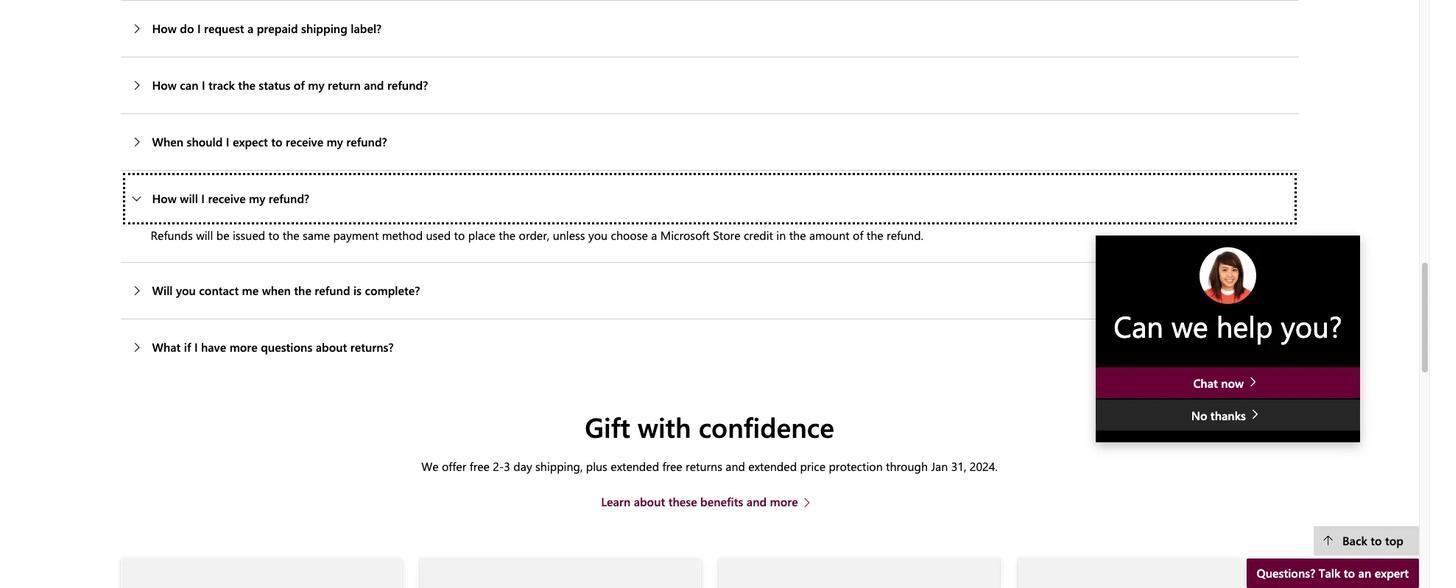 Task type: vqa. For each thing, say whether or not it's contained in the screenshot.
Refunds will be issued to the same payment method used to place the order, unless you choose a Microsoft Store credit in the amount of the refund. at the top of page
yes



Task type: locate. For each thing, give the bounding box(es) containing it.
0 horizontal spatial my
[[249, 191, 265, 206]]

to
[[271, 134, 283, 149], [269, 227, 279, 243], [454, 227, 465, 243], [1371, 533, 1382, 549], [1344, 566, 1355, 581]]

do
[[180, 20, 194, 36]]

1 horizontal spatial free
[[662, 459, 683, 474]]

0 horizontal spatial you
[[176, 283, 196, 298]]

0 vertical spatial refund?
[[387, 77, 428, 93]]

will left be
[[196, 227, 213, 243]]

i for track
[[202, 77, 205, 93]]

expert
[[1375, 566, 1409, 581]]

to left an
[[1344, 566, 1355, 581]]

gift with confidence
[[585, 409, 834, 445]]

2 horizontal spatial my
[[327, 134, 343, 149]]

the right when
[[294, 283, 311, 298]]

and right benefits
[[747, 494, 767, 510]]

0 horizontal spatial receive
[[208, 191, 246, 206]]

2 extended from the left
[[749, 459, 797, 474]]

1 vertical spatial more
[[770, 494, 798, 510]]

1 horizontal spatial a
[[651, 227, 657, 243]]

1 free from the left
[[470, 459, 490, 474]]

to right expect
[[271, 134, 283, 149]]

1 horizontal spatial extended
[[749, 459, 797, 474]]

free left returns
[[662, 459, 683, 474]]

1 vertical spatial about
[[634, 494, 665, 510]]

more right have
[[230, 339, 258, 355]]

1 horizontal spatial you
[[588, 227, 608, 243]]

refund?
[[387, 77, 428, 93], [346, 134, 387, 149], [269, 191, 309, 206]]

0 vertical spatial will
[[180, 191, 198, 206]]

free left 2-
[[470, 459, 490, 474]]

receive inside how will i receive my refund? "dropdown button"
[[208, 191, 246, 206]]

0 vertical spatial more
[[230, 339, 258, 355]]

you
[[588, 227, 608, 243], [176, 283, 196, 298]]

how left 'can'
[[152, 77, 177, 93]]

extended left price
[[749, 459, 797, 474]]

receive up be
[[208, 191, 246, 206]]

i right 'can'
[[202, 77, 205, 93]]

will
[[180, 191, 198, 206], [196, 227, 213, 243]]

more right benefits
[[770, 494, 798, 510]]

0 horizontal spatial free
[[470, 459, 490, 474]]

the inside how can i track the status of my return and refund? dropdown button
[[238, 77, 256, 93]]

how inside "dropdown button"
[[152, 191, 177, 206]]

0 horizontal spatial more
[[230, 339, 258, 355]]

0 horizontal spatial and
[[364, 77, 384, 93]]

benefits
[[701, 494, 743, 510]]

learn
[[601, 494, 631, 510]]

0 horizontal spatial of
[[294, 77, 305, 93]]

you inside dropdown button
[[176, 283, 196, 298]]

back
[[1343, 533, 1368, 549]]

how left do
[[152, 20, 177, 36]]

0 vertical spatial you
[[588, 227, 608, 243]]

the
[[238, 77, 256, 93], [283, 227, 299, 243], [499, 227, 516, 243], [789, 227, 806, 243], [867, 227, 884, 243], [294, 283, 311, 298]]

i down should
[[201, 191, 205, 206]]

0 vertical spatial my
[[308, 77, 325, 93]]

1 vertical spatial will
[[196, 227, 213, 243]]

shipping,
[[535, 459, 583, 474]]

2 how from the top
[[152, 77, 177, 93]]

refund? inside "dropdown button"
[[269, 191, 309, 206]]

2 free from the left
[[662, 459, 683, 474]]

if
[[184, 339, 191, 355]]

how up refunds
[[152, 191, 177, 206]]

2-
[[493, 459, 504, 474]]

you?
[[1281, 306, 1343, 345]]

to left top
[[1371, 533, 1382, 549]]

a right request
[[247, 20, 254, 36]]

1 vertical spatial refund?
[[346, 134, 387, 149]]

talk
[[1319, 566, 1341, 581]]

how
[[152, 20, 177, 36], [152, 77, 177, 93], [152, 191, 177, 206]]

1 horizontal spatial more
[[770, 494, 798, 510]]

my up issued at the top left of the page
[[249, 191, 265, 206]]

2 vertical spatial my
[[249, 191, 265, 206]]

0 horizontal spatial a
[[247, 20, 254, 36]]

1 horizontal spatial about
[[634, 494, 665, 510]]

i right do
[[197, 20, 201, 36]]

of
[[294, 77, 305, 93], [853, 227, 864, 243]]

i
[[197, 20, 201, 36], [202, 77, 205, 93], [226, 134, 229, 149], [201, 191, 205, 206], [194, 339, 198, 355]]

i inside dropdown button
[[226, 134, 229, 149]]

these
[[669, 494, 697, 510]]

extended right the plus
[[611, 459, 659, 474]]

chat now button
[[1096, 368, 1360, 399]]

0 vertical spatial receive
[[286, 134, 323, 149]]

0 vertical spatial and
[[364, 77, 384, 93]]

what if i have more questions about returns?
[[152, 339, 394, 355]]

2 vertical spatial refund?
[[269, 191, 309, 206]]

will up refunds
[[180, 191, 198, 206]]

3 how from the top
[[152, 191, 177, 206]]

microsoft
[[660, 227, 710, 243]]

1 horizontal spatial and
[[726, 459, 745, 474]]

i for request
[[197, 20, 201, 36]]

0 vertical spatial a
[[247, 20, 254, 36]]

1 vertical spatial you
[[176, 283, 196, 298]]

return
[[328, 77, 361, 93]]

you right unless
[[588, 227, 608, 243]]

2 vertical spatial how
[[152, 191, 177, 206]]

the right the track
[[238, 77, 256, 93]]

0 vertical spatial how
[[152, 20, 177, 36]]

receive
[[286, 134, 323, 149], [208, 191, 246, 206]]

a
[[247, 20, 254, 36], [651, 227, 657, 243]]

returns
[[686, 459, 722, 474]]

will inside "dropdown button"
[[180, 191, 198, 206]]

0 vertical spatial of
[[294, 77, 305, 93]]

i inside "dropdown button"
[[201, 191, 205, 206]]

1 horizontal spatial receive
[[286, 134, 323, 149]]

of right status
[[294, 77, 305, 93]]

be
[[216, 227, 229, 243]]

we
[[1172, 306, 1208, 345]]

receive right expect
[[286, 134, 323, 149]]

1 vertical spatial how
[[152, 77, 177, 93]]

1 vertical spatial of
[[853, 227, 864, 243]]

a right choose
[[651, 227, 657, 243]]

i left expect
[[226, 134, 229, 149]]

2 vertical spatial and
[[747, 494, 767, 510]]

1 vertical spatial my
[[327, 134, 343, 149]]

will for refunds
[[196, 227, 213, 243]]

1 vertical spatial receive
[[208, 191, 246, 206]]

about left these
[[634, 494, 665, 510]]

my down return
[[327, 134, 343, 149]]

0 horizontal spatial extended
[[611, 459, 659, 474]]

chat now
[[1193, 376, 1247, 391]]

about left returns?
[[316, 339, 347, 355]]

and
[[364, 77, 384, 93], [726, 459, 745, 474], [747, 494, 767, 510]]

you right will
[[176, 283, 196, 298]]

refund? inside dropdown button
[[346, 134, 387, 149]]

free
[[470, 459, 490, 474], [662, 459, 683, 474]]

refund? inside dropdown button
[[387, 77, 428, 93]]

extended
[[611, 459, 659, 474], [749, 459, 797, 474]]

when
[[152, 134, 183, 149]]

0 vertical spatial about
[[316, 339, 347, 355]]

refund.
[[887, 227, 924, 243]]

refund? down return
[[346, 134, 387, 149]]

how will i receive my refund? button
[[120, 171, 1299, 227]]

and right return
[[364, 77, 384, 93]]

how will i receive my refund?
[[152, 191, 309, 206]]

of right the amount
[[853, 227, 864, 243]]

of inside dropdown button
[[294, 77, 305, 93]]

1 horizontal spatial my
[[308, 77, 325, 93]]

i right if at the left of the page
[[194, 339, 198, 355]]

more inside learn about these benefits and more link
[[770, 494, 798, 510]]

more
[[230, 339, 258, 355], [770, 494, 798, 510]]

1 vertical spatial a
[[651, 227, 657, 243]]

price
[[800, 459, 826, 474]]

to right issued at the top left of the page
[[269, 227, 279, 243]]

when should i expect to receive my refund?
[[152, 134, 387, 149]]

1 how from the top
[[152, 20, 177, 36]]

through
[[886, 459, 928, 474]]

will you contact me when the refund is complete?
[[152, 283, 420, 298]]

my left return
[[308, 77, 325, 93]]

0 horizontal spatial about
[[316, 339, 347, 355]]

credit
[[744, 227, 773, 243]]

with
[[638, 409, 691, 445]]

place
[[468, 227, 496, 243]]

refund
[[315, 283, 350, 298]]

2 horizontal spatial and
[[747, 494, 767, 510]]

payment
[[333, 227, 379, 243]]

refund? right return
[[387, 77, 428, 93]]

prepaid
[[257, 20, 298, 36]]

store
[[713, 227, 741, 243]]

day
[[514, 459, 532, 474]]

how do i request a prepaid shipping label?
[[152, 20, 382, 36]]

and right returns
[[726, 459, 745, 474]]

refund? up same
[[269, 191, 309, 206]]



Task type: describe. For each thing, give the bounding box(es) containing it.
thanks
[[1211, 408, 1246, 423]]

shipping
[[301, 20, 348, 36]]

no thanks
[[1191, 408, 1249, 423]]

how can i track the status of my return and refund?
[[152, 77, 428, 93]]

status
[[259, 77, 290, 93]]

will for how
[[180, 191, 198, 206]]

can
[[1114, 306, 1164, 345]]

can we help you?
[[1114, 306, 1343, 345]]

how do i request a prepaid shipping label? button
[[120, 1, 1299, 57]]

the inside will you contact me when the refund is complete? dropdown button
[[294, 283, 311, 298]]

now
[[1221, 376, 1244, 391]]

to inside back to top link
[[1371, 533, 1382, 549]]

issued
[[233, 227, 265, 243]]

label?
[[351, 20, 382, 36]]

questions?
[[1257, 566, 1316, 581]]

we
[[421, 459, 439, 474]]

no thanks button
[[1096, 400, 1360, 431]]

my inside how will i receive my refund? "dropdown button"
[[249, 191, 265, 206]]

learn about these benefits and more
[[601, 494, 798, 510]]

amount
[[809, 227, 850, 243]]

will
[[152, 283, 173, 298]]

track
[[208, 77, 235, 93]]

confidence
[[699, 409, 834, 445]]

receive inside when should i expect to receive my refund? dropdown button
[[286, 134, 323, 149]]

me
[[242, 283, 259, 298]]

offer
[[442, 459, 466, 474]]

questions? talk to an expert
[[1257, 566, 1409, 581]]

i for receive
[[201, 191, 205, 206]]

returns?
[[350, 339, 394, 355]]

what if i have more questions about returns? button
[[120, 319, 1299, 375]]

used
[[426, 227, 451, 243]]

about inside the what if i have more questions about returns? dropdown button
[[316, 339, 347, 355]]

back to top link
[[1314, 527, 1419, 556]]

questions? talk to an expert button
[[1247, 559, 1419, 588]]

in
[[777, 227, 786, 243]]

complete?
[[365, 283, 420, 298]]

when should i expect to receive my refund? button
[[120, 114, 1299, 170]]

learn about these benefits and more link
[[601, 494, 818, 511]]

jan
[[931, 459, 948, 474]]

1 extended from the left
[[611, 459, 659, 474]]

to inside when should i expect to receive my refund? dropdown button
[[271, 134, 283, 149]]

how for how can i track the status of my return and refund?
[[152, 77, 177, 93]]

i for have
[[194, 339, 198, 355]]

gift
[[585, 409, 630, 445]]

how can i track the status of my return and refund? button
[[120, 57, 1299, 113]]

the right place
[[499, 227, 516, 243]]

31,
[[951, 459, 967, 474]]

more inside the what if i have more questions about returns? dropdown button
[[230, 339, 258, 355]]

same
[[303, 227, 330, 243]]

i for expect
[[226, 134, 229, 149]]

1 horizontal spatial of
[[853, 227, 864, 243]]

will you contact me when the refund is complete? button
[[120, 263, 1299, 319]]

back to top
[[1343, 533, 1404, 549]]

help
[[1217, 306, 1273, 345]]

about inside learn about these benefits and more link
[[634, 494, 665, 510]]

refunds will be issued to the same payment method used to place the order, unless you choose a microsoft store credit in the amount of the refund.
[[151, 227, 924, 243]]

request
[[204, 20, 244, 36]]

how for how do i request a prepaid shipping label?
[[152, 20, 177, 36]]

contact
[[199, 283, 239, 298]]

no
[[1191, 408, 1208, 423]]

3
[[504, 459, 510, 474]]

choose
[[611, 227, 648, 243]]

the left refund.
[[867, 227, 884, 243]]

to inside questions? talk to an expert dropdown button
[[1344, 566, 1355, 581]]

the right in
[[789, 227, 806, 243]]

my inside when should i expect to receive my refund? dropdown button
[[327, 134, 343, 149]]

plus
[[586, 459, 608, 474]]

when
[[262, 283, 291, 298]]

to right used
[[454, 227, 465, 243]]

can
[[180, 77, 199, 93]]

a inside dropdown button
[[247, 20, 254, 36]]

we offer free 2-3 day shipping, plus extended free returns and extended price protection through jan 31, 2024.
[[421, 459, 998, 474]]

should
[[187, 134, 223, 149]]

order,
[[519, 227, 550, 243]]

how for how will i receive my refund?
[[152, 191, 177, 206]]

questions
[[261, 339, 313, 355]]

and inside dropdown button
[[364, 77, 384, 93]]

expect
[[233, 134, 268, 149]]

unless
[[553, 227, 585, 243]]

the left same
[[283, 227, 299, 243]]

protection
[[829, 459, 883, 474]]

2024.
[[970, 459, 998, 474]]

what
[[152, 339, 181, 355]]

top
[[1385, 533, 1404, 549]]

is
[[353, 283, 362, 298]]

an
[[1359, 566, 1372, 581]]

have
[[201, 339, 226, 355]]

chat
[[1193, 376, 1218, 391]]

my inside how can i track the status of my return and refund? dropdown button
[[308, 77, 325, 93]]

method
[[382, 227, 423, 243]]

1 vertical spatial and
[[726, 459, 745, 474]]

refunds
[[151, 227, 193, 243]]



